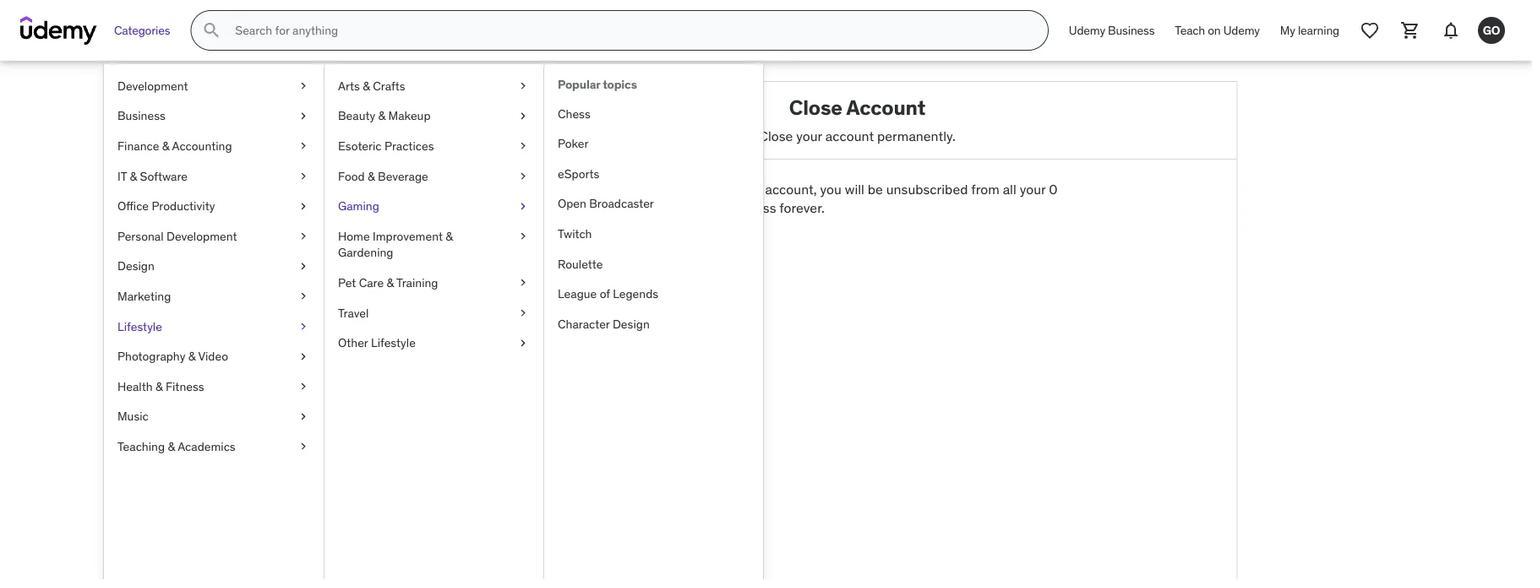 Task type: locate. For each thing, give the bounding box(es) containing it.
personal development link
[[104, 222, 324, 252]]

gary orlando
[[345, 210, 428, 227]]

0 horizontal spatial account
[[346, 482, 395, 500]]

you up forever.
[[821, 181, 842, 198]]

if
[[665, 181, 673, 198]]

xsmall image up privacy at the bottom of the page
[[297, 379, 310, 395]]

xsmall image inside finance & accounting link
[[297, 138, 310, 155]]

1 horizontal spatial you
[[821, 181, 842, 198]]

0 horizontal spatial go
[[366, 129, 406, 163]]

1 vertical spatial close
[[759, 127, 793, 144]]

your inside close account close your account permanently.
[[797, 127, 823, 144]]

1 vertical spatial account
[[309, 328, 359, 345]]

gary
[[345, 210, 374, 227]]

learning
[[1299, 23, 1340, 38]]

gardening
[[338, 245, 394, 260]]

league
[[558, 287, 597, 302]]

0 horizontal spatial you
[[677, 181, 698, 198]]

will
[[845, 181, 865, 198], [684, 200, 704, 217]]

& right it
[[130, 168, 137, 184]]

go link
[[1472, 10, 1513, 51]]

& inside home improvement & gardening
[[446, 229, 453, 244]]

marketing link
[[104, 282, 324, 312]]

you
[[677, 181, 698, 198], [821, 181, 842, 198]]

1 horizontal spatial your
[[797, 127, 823, 144]]

xsmall image left esoteric at top
[[297, 138, 310, 155]]

0 vertical spatial lifestyle
[[118, 319, 162, 334]]

xsmall image inside the it & software link
[[297, 168, 310, 185]]

xsmall image inside photography & video link
[[297, 349, 310, 365]]

& for software
[[130, 168, 137, 184]]

1 vertical spatial will
[[684, 200, 704, 217]]

business
[[1109, 23, 1155, 38], [118, 108, 166, 124]]

& right arts
[[363, 78, 370, 93]]

teach
[[1176, 23, 1206, 38]]

go up food & beverage
[[366, 129, 406, 163]]

account down api clients link
[[346, 482, 395, 500]]

lifestyle down photo link on the left of page
[[371, 336, 416, 351]]

will right and
[[684, 200, 704, 217]]

xsmall image inside arts & crafts link
[[517, 78, 530, 94]]

training
[[397, 275, 438, 291]]

xsmall image for lifestyle
[[297, 319, 310, 335]]

development down categories dropdown button
[[118, 78, 188, 93]]

you right 'if'
[[677, 181, 698, 198]]

pet care & training link
[[325, 268, 544, 298]]

design
[[118, 259, 155, 274], [613, 317, 650, 332]]

finance
[[118, 138, 159, 154]]

& left video
[[188, 349, 196, 364]]

twitch
[[558, 226, 592, 242]]

xsmall image up view
[[297, 228, 310, 245]]

pet
[[338, 275, 356, 291]]

your up access
[[736, 181, 762, 198]]

teaching
[[118, 439, 165, 455]]

esoteric practices link
[[325, 131, 544, 161]]

xsmall image inside home improvement & gardening link
[[517, 228, 530, 245]]

health & fitness link
[[104, 372, 324, 402]]

xsmall image inside teaching & academics 'link'
[[297, 439, 310, 455]]

xsmall image inside gaming link
[[517, 198, 530, 215]]

teaching & academics
[[118, 439, 236, 455]]

design down the personal
[[118, 259, 155, 274]]

chess link
[[545, 99, 764, 129]]

account up be
[[826, 127, 874, 144]]

profile
[[309, 277, 348, 294]]

business up finance at the left top of page
[[118, 108, 166, 124]]

development inside development link
[[118, 78, 188, 93]]

udemy inside teach on udemy link
[[1224, 23, 1260, 38]]

it & software link
[[104, 161, 324, 191]]

account up permanently.
[[847, 95, 926, 120]]

xsmall image for it & software
[[297, 168, 310, 185]]

and
[[658, 200, 681, 217]]

1 horizontal spatial design
[[613, 317, 650, 332]]

xsmall image up api
[[297, 439, 310, 455]]

notifications image
[[1442, 20, 1462, 41]]

xsmall image for design
[[297, 258, 310, 275]]

software
[[140, 168, 188, 184]]

0 horizontal spatial account
[[309, 328, 359, 345]]

0 vertical spatial business
[[1109, 23, 1155, 38]]

0 horizontal spatial lifestyle
[[118, 319, 162, 334]]

xsmall image inside music link
[[297, 409, 310, 425]]

xsmall image inside the marketing link
[[297, 288, 310, 305]]

lifestyle inside other lifestyle link
[[371, 336, 416, 351]]

xsmall image inside "design" link
[[297, 258, 310, 275]]

methods
[[366, 379, 419, 397]]

xsmall image inside office productivity link
[[297, 198, 310, 215]]

xsmall image left popular
[[517, 78, 530, 94]]

photo link
[[296, 298, 477, 324]]

other
[[338, 336, 368, 351]]

1 udemy from the left
[[1069, 23, 1106, 38]]

0 vertical spatial development
[[118, 78, 188, 93]]

xsmall image for finance & accounting
[[297, 138, 310, 155]]

xsmall image up payment
[[297, 349, 310, 365]]

clients
[[333, 456, 373, 474]]

0 vertical spatial go
[[1484, 22, 1501, 38]]

teaching & academics link
[[104, 432, 324, 462]]

will left be
[[845, 181, 865, 198]]

video
[[198, 349, 228, 364]]

0 horizontal spatial business
[[118, 108, 166, 124]]

1 horizontal spatial will
[[845, 181, 865, 198]]

0 vertical spatial design
[[118, 259, 155, 274]]

design link
[[104, 252, 324, 282]]

your left 0
[[1020, 181, 1046, 198]]

gaming link
[[325, 191, 544, 222]]

1 horizontal spatial business
[[1109, 23, 1155, 38]]

xsmall image left arts
[[297, 78, 310, 94]]

xsmall image inside food & beverage link
[[517, 168, 530, 185]]

udemy inside 'udemy business' link
[[1069, 23, 1106, 38]]

go right notifications image
[[1484, 22, 1501, 38]]

orlando
[[377, 210, 428, 227]]

1 you from the left
[[677, 181, 698, 198]]

1 vertical spatial go
[[366, 129, 406, 163]]

& right finance at the left top of page
[[162, 138, 169, 154]]

xsmall image inside travel 'link'
[[517, 305, 530, 322]]

xsmall image inside development link
[[297, 78, 310, 94]]

lose
[[707, 200, 732, 217]]

league of legends
[[558, 287, 659, 302]]

categories
[[114, 23, 170, 38]]

shopping cart with 0 items image
[[1401, 20, 1421, 41]]

other lifestyle
[[338, 336, 416, 351]]

food & beverage link
[[325, 161, 544, 191]]

Search for anything text field
[[232, 16, 1028, 45]]

design down legends
[[613, 317, 650, 332]]

1 horizontal spatial account
[[826, 127, 874, 144]]

topics
[[603, 77, 637, 92]]

0 vertical spatial account
[[826, 127, 874, 144]]

xsmall image for personal development
[[297, 228, 310, 245]]

& right health
[[155, 379, 163, 394]]

2 vertical spatial close
[[309, 482, 343, 500]]

profile
[[381, 251, 419, 268]]

broadcaster
[[590, 196, 654, 211]]

xsmall image inside business link
[[297, 108, 310, 124]]

payment
[[309, 379, 362, 397]]

your for account
[[797, 127, 823, 144]]

1 horizontal spatial lifestyle
[[371, 336, 416, 351]]

1 vertical spatial lifestyle
[[371, 336, 416, 351]]

xsmall image down payment
[[297, 409, 310, 425]]

photo
[[309, 302, 345, 320]]

home
[[338, 229, 370, 244]]

xsmall image for office productivity
[[297, 198, 310, 215]]

your
[[797, 127, 823, 144], [736, 181, 762, 198], [1020, 181, 1046, 198]]

xsmall image inside the health & fitness 'link'
[[297, 379, 310, 395]]

& for academics
[[168, 439, 175, 455]]

& right teaching
[[168, 439, 175, 455]]

& for video
[[188, 349, 196, 364]]

lifestyle inside lifestyle link
[[118, 319, 162, 334]]

xsmall image inside pet care & training link
[[517, 275, 530, 291]]

lifestyle down marketing
[[118, 319, 162, 334]]

your up account,
[[797, 127, 823, 144]]

office productivity
[[118, 199, 215, 214]]

xsmall image inside "beauty & makeup" link
[[517, 108, 530, 124]]

arts & crafts
[[338, 78, 406, 93]]

& right food
[[368, 168, 375, 184]]

xsmall image inside other lifestyle link
[[517, 335, 530, 352]]

development down office productivity link
[[167, 229, 237, 244]]

office
[[118, 199, 149, 214]]

xsmall image for marketing
[[297, 288, 310, 305]]

xsmall image inside esoteric practices link
[[517, 138, 530, 155]]

security
[[362, 328, 412, 345]]

beauty & makeup link
[[325, 101, 544, 131]]

xsmall image
[[297, 108, 310, 124], [517, 108, 530, 124], [517, 138, 530, 155], [297, 168, 310, 185], [517, 168, 530, 185], [297, 198, 310, 215], [517, 198, 530, 215], [517, 228, 530, 245], [297, 258, 310, 275], [297, 288, 310, 305], [517, 305, 530, 322], [297, 319, 310, 335], [517, 335, 530, 352]]

close account close your account permanently.
[[759, 95, 956, 144]]

health
[[118, 379, 153, 394]]

0 horizontal spatial udemy
[[1069, 23, 1106, 38]]

esports
[[558, 166, 600, 181]]

xsmall image left league
[[517, 275, 530, 291]]

business left teach
[[1109, 23, 1155, 38]]

view
[[309, 251, 338, 268]]

& inside 'link'
[[155, 379, 163, 394]]

1 vertical spatial development
[[167, 229, 237, 244]]

& right beauty
[[378, 108, 386, 124]]

music
[[118, 409, 149, 424]]

beauty
[[338, 108, 376, 124]]

0 vertical spatial account
[[847, 95, 926, 120]]

1 vertical spatial design
[[613, 317, 650, 332]]

xsmall image
[[297, 78, 310, 94], [517, 78, 530, 94], [297, 138, 310, 155], [297, 228, 310, 245], [517, 275, 530, 291], [297, 349, 310, 365], [297, 379, 310, 395], [297, 409, 310, 425], [297, 439, 310, 455]]

account inside the view public profile profile photo account security subscriptions payment methods privacy notifications api clients close account
[[346, 482, 395, 500]]

& right care
[[387, 275, 394, 291]]

1 horizontal spatial account
[[847, 95, 926, 120]]

account
[[847, 95, 926, 120], [309, 328, 359, 345]]

subscriptions link
[[296, 350, 477, 376]]

beauty & makeup
[[338, 108, 431, 124]]

0 horizontal spatial your
[[736, 181, 762, 198]]

lifestyle
[[118, 319, 162, 334], [371, 336, 416, 351]]

xsmall image inside lifestyle link
[[297, 319, 310, 335]]

account down photo
[[309, 328, 359, 345]]

character design
[[558, 317, 650, 332]]

1 horizontal spatial udemy
[[1224, 23, 1260, 38]]

1 vertical spatial account
[[346, 482, 395, 500]]

& down gaming link
[[446, 229, 453, 244]]

teach on udemy link
[[1165, 10, 1271, 51]]

udemy image
[[20, 16, 97, 45]]

pet care & training
[[338, 275, 438, 291]]

xsmall image for other lifestyle
[[517, 335, 530, 352]]

xsmall image for pet care & training
[[517, 275, 530, 291]]

0 vertical spatial close
[[790, 95, 843, 120]]

udemy
[[1069, 23, 1106, 38], [1224, 23, 1260, 38]]

2 udemy from the left
[[1224, 23, 1260, 38]]

teach on udemy
[[1176, 23, 1260, 38]]

xsmall image inside personal development link
[[297, 228, 310, 245]]

& inside 'link'
[[168, 439, 175, 455]]

privacy link
[[296, 401, 477, 427]]

xsmall image for travel
[[517, 305, 530, 322]]

forever.
[[780, 200, 825, 217]]

xsmall image for esoteric practices
[[517, 138, 530, 155]]

home improvement & gardening
[[338, 229, 453, 260]]



Task type: describe. For each thing, give the bounding box(es) containing it.
development inside personal development link
[[167, 229, 237, 244]]

close
[[701, 181, 733, 198]]

view public profile link
[[296, 247, 477, 273]]

api
[[309, 456, 330, 474]]

profile link
[[296, 273, 477, 298]]

on
[[1208, 23, 1221, 38]]

1 horizontal spatial go
[[1484, 22, 1501, 38]]

esports link
[[545, 159, 764, 189]]

crafts
[[373, 78, 406, 93]]

0 horizontal spatial design
[[118, 259, 155, 274]]

account inside close account close your account permanently.
[[826, 127, 874, 144]]

roulette
[[558, 256, 603, 272]]

unsubscribed
[[887, 181, 968, 198]]

fitness
[[166, 379, 204, 394]]

access
[[735, 200, 777, 217]]

photography & video
[[118, 349, 228, 364]]

xsmall image for development
[[297, 78, 310, 94]]

account inside close account close your account permanently.
[[847, 95, 926, 120]]

xsmall image for teaching & academics
[[297, 439, 310, 455]]

& for accounting
[[162, 138, 169, 154]]

design inside gaming element
[[613, 317, 650, 332]]

xsmall image for home improvement & gardening
[[517, 228, 530, 245]]

subscriptions
[[309, 354, 392, 371]]

open broadcaster link
[[545, 189, 764, 219]]

udemy business link
[[1059, 10, 1165, 51]]

close account link
[[296, 478, 477, 504]]

poker
[[558, 136, 589, 151]]

xsmall image for health & fitness
[[297, 379, 310, 395]]

my learning
[[1281, 23, 1340, 38]]

poker link
[[545, 129, 764, 159]]

& for fitness
[[155, 379, 163, 394]]

open
[[558, 196, 587, 211]]

xsmall image for photography & video
[[297, 349, 310, 365]]

close inside the view public profile profile photo account security subscriptions payment methods privacy notifications api clients close account
[[309, 482, 343, 500]]

music link
[[104, 402, 324, 432]]

wishlist image
[[1360, 20, 1381, 41]]

finance & accounting
[[118, 138, 232, 154]]

academics
[[178, 439, 236, 455]]

care
[[359, 275, 384, 291]]

beverage
[[378, 168, 428, 184]]

notifications
[[309, 431, 386, 448]]

accounting
[[172, 138, 232, 154]]

xsmall image for arts & crafts
[[517, 78, 530, 94]]

2 horizontal spatial your
[[1020, 181, 1046, 198]]

2 you from the left
[[821, 181, 842, 198]]

food
[[338, 168, 365, 184]]

twitch link
[[545, 219, 764, 249]]

popular topics
[[558, 77, 637, 92]]

0 horizontal spatial will
[[684, 200, 704, 217]]

xsmall image for gaming
[[517, 198, 530, 215]]

open broadcaster
[[558, 196, 654, 211]]

0
[[1049, 181, 1058, 198]]

courses,
[[604, 200, 655, 217]]

practices
[[385, 138, 434, 154]]

roulette link
[[545, 249, 764, 279]]

xsmall image for music
[[297, 409, 310, 425]]

finance & accounting link
[[104, 131, 324, 161]]

notifications link
[[296, 427, 477, 453]]

account,
[[766, 181, 817, 198]]

business link
[[104, 101, 324, 131]]

it & software
[[118, 168, 188, 184]]

it
[[118, 168, 127, 184]]

personal
[[118, 229, 164, 244]]

xsmall image for business
[[297, 108, 310, 124]]

xsmall image for beauty & makeup
[[517, 108, 530, 124]]

food & beverage
[[338, 168, 428, 184]]

photography & video link
[[104, 342, 324, 372]]

productivity
[[152, 199, 215, 214]]

your for you
[[736, 181, 762, 198]]

if you close your account, you will be unsubscribed from all your 0 courses, and will lose access forever.
[[604, 181, 1058, 217]]

photography
[[118, 349, 185, 364]]

development link
[[104, 71, 324, 101]]

categories button
[[104, 10, 180, 51]]

permanently.
[[878, 127, 956, 144]]

character
[[558, 317, 610, 332]]

home improvement & gardening link
[[325, 222, 544, 268]]

marketing
[[118, 289, 171, 304]]

from
[[972, 181, 1000, 198]]

gaming
[[338, 199, 380, 214]]

esoteric practices
[[338, 138, 434, 154]]

all
[[1003, 181, 1017, 198]]

other lifestyle link
[[325, 328, 544, 358]]

0 vertical spatial will
[[845, 181, 865, 198]]

account security link
[[296, 324, 477, 350]]

popular
[[558, 77, 601, 92]]

& for crafts
[[363, 78, 370, 93]]

payment methods link
[[296, 376, 477, 401]]

travel link
[[325, 298, 544, 328]]

character design link
[[545, 309, 764, 340]]

& for beverage
[[368, 168, 375, 184]]

public
[[341, 251, 378, 268]]

& for makeup
[[378, 108, 386, 124]]

api clients link
[[296, 453, 477, 478]]

submit search image
[[202, 20, 222, 41]]

account inside the view public profile profile photo account security subscriptions payment methods privacy notifications api clients close account
[[309, 328, 359, 345]]

1 vertical spatial business
[[118, 108, 166, 124]]

xsmall image for food & beverage
[[517, 168, 530, 185]]

my learning link
[[1271, 10, 1350, 51]]

privacy
[[309, 405, 353, 422]]

udemy business
[[1069, 23, 1155, 38]]

gaming element
[[544, 64, 764, 581]]



Task type: vqa. For each thing, say whether or not it's contained in the screenshot.
have
no



